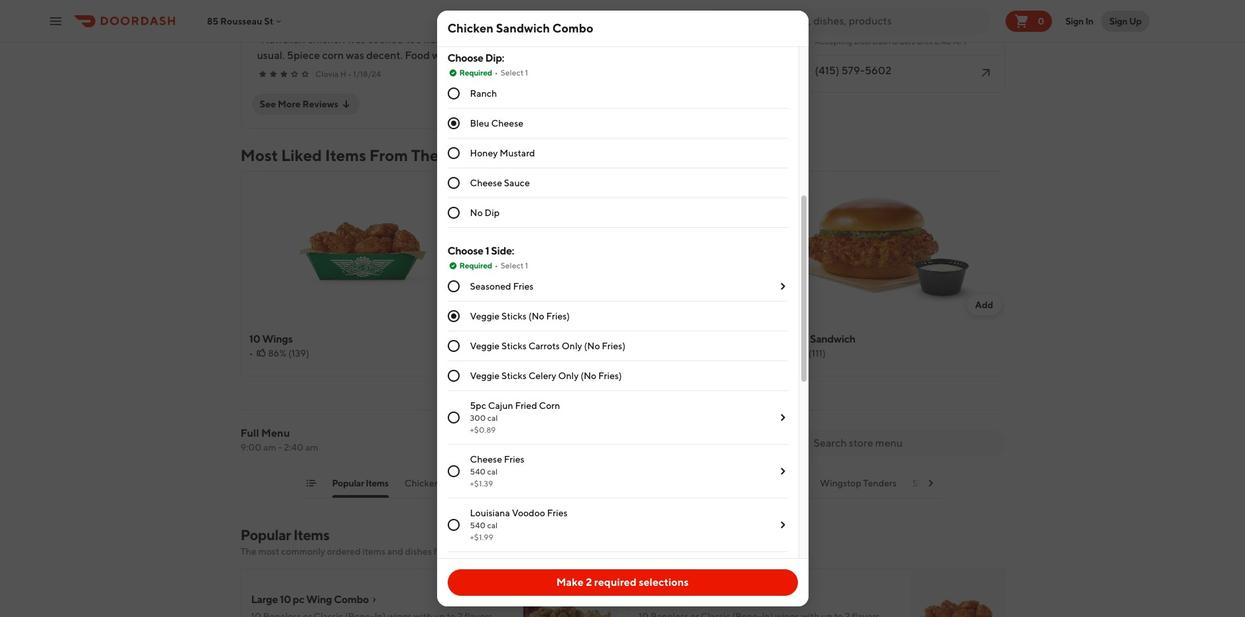 Task type: vqa. For each thing, say whether or not it's contained in the screenshot.
4.7
no



Task type: describe. For each thing, give the bounding box(es) containing it.
ranch
[[470, 88, 497, 99]]

choose for choose 1 side:
[[448, 245, 484, 257]]

choose 1 side: group
[[448, 244, 788, 618]]

1 horizontal spatial 10
[[280, 594, 291, 607]]

h
[[341, 69, 347, 79]]

menu inside "heading"
[[442, 146, 485, 165]]

popular items the most commonly ordered items and dishes from this store
[[241, 527, 494, 557]]

doordash
[[854, 36, 891, 46]]

wings by the piece button
[[721, 477, 804, 498]]

1 am from the left
[[263, 443, 276, 453]]

clovia
[[316, 69, 339, 79]]

No Pickles checkbox
[[448, 14, 460, 26]]

sign for sign up
[[1110, 16, 1128, 26]]

large
[[251, 594, 278, 607]]

540 inside cheese fries 540 cal +$1.39
[[470, 467, 486, 477]]

the for items
[[241, 547, 257, 557]]

open
[[815, 22, 843, 35]]

sandwich inside chicken sandwich button
[[442, 478, 483, 489]]

liked
[[281, 146, 322, 165]]

0 button
[[1006, 10, 1053, 32]]

sign up link
[[1102, 10, 1150, 32]]

0 vertical spatial (no
[[529, 311, 545, 322]]

(no for carrots
[[584, 341, 600, 352]]

choose dip:
[[448, 52, 504, 64]]

required for 1
[[460, 261, 492, 271]]

side:
[[491, 245, 514, 257]]

• inside the choose 1 side: group
[[495, 261, 498, 271]]

5602
[[865, 64, 892, 77]]

+$1.39
[[470, 479, 493, 489]]

3 add button from the left
[[967, 295, 1002, 316]]

add for chicken sandwich combo
[[715, 300, 734, 311]]

up
[[1130, 16, 1142, 26]]

• select 1 for choose 1 side:
[[495, 261, 528, 271]]

most liked items from the menu heading
[[241, 145, 485, 166]]

cal inside cheese fries 540 cal +$1.39
[[487, 467, 498, 477]]

scroll menu navigation right image
[[925, 478, 936, 489]]

see more reviews button
[[252, 94, 360, 115]]

pickles
[[485, 15, 515, 25]]

required
[[594, 577, 637, 589]]

fries) for celery
[[599, 371, 622, 382]]

2 horizontal spatial 10
[[639, 594, 650, 607]]

-
[[278, 443, 282, 453]]

the inside "heading"
[[411, 146, 439, 165]]

celery
[[529, 371, 557, 382]]

(111)
[[809, 348, 826, 359]]

only for celery
[[558, 371, 579, 382]]

am
[[953, 36, 967, 46]]

expand store hours image
[[978, 27, 994, 42]]

veggie for veggie sticks carrots only (no fries)
[[470, 341, 500, 352]]

2 am from the left
[[306, 443, 318, 453]]

0
[[1038, 16, 1045, 26]]

popular items
[[332, 478, 389, 489]]

fries for seasoned fries
[[513, 281, 534, 292]]

579-
[[842, 64, 865, 77]]

more
[[278, 99, 301, 109]]

3 add from the left
[[975, 300, 994, 311]]

bleu
[[470, 118, 490, 129]]

no for no dip
[[470, 208, 483, 218]]

sticks for celery
[[502, 371, 527, 382]]

mustard
[[500, 148, 535, 159]]

louisiana
[[470, 508, 510, 519]]

sign for sign in
[[1066, 16, 1084, 26]]

• right h
[[348, 69, 352, 79]]

call restaurant image
[[978, 65, 994, 81]]

1 vertical spatial 10 wings
[[639, 594, 682, 607]]

(415)
[[815, 64, 840, 77]]

louisiana voodoo fries 540 cal +$1.99
[[470, 508, 568, 543]]

85 rousseau st
[[207, 16, 274, 26]]

sign up
[[1110, 16, 1142, 26]]

sign in
[[1066, 16, 1094, 26]]

corn
[[539, 401, 560, 411]]

from
[[369, 146, 408, 165]]

2 horizontal spatial combo
[[598, 333, 632, 346]]

chicken sandwich combo dialog
[[437, 0, 809, 618]]

cheese fries 540 cal +$1.39
[[470, 455, 525, 489]]

2
[[586, 577, 592, 589]]

until
[[917, 36, 933, 46]]

"
[[257, 33, 261, 46]]

no pickles
[[470, 15, 515, 25]]

most
[[241, 146, 278, 165]]

2:40 for menu
[[284, 443, 304, 453]]

from
[[434, 547, 454, 557]]

wing
[[306, 594, 332, 607]]

dip
[[485, 208, 500, 218]]

and
[[387, 547, 403, 557]]

wings by the piece
[[721, 478, 804, 489]]

1 horizontal spatial wings
[[652, 594, 682, 607]]

5pc
[[470, 401, 486, 411]]

chicken sandwich combo inside dialog
[[448, 21, 594, 35]]

85
[[207, 16, 218, 26]]

Bleu Cheese radio
[[448, 117, 460, 129]]

0 vertical spatial 10 wings
[[249, 333, 293, 346]]

0 horizontal spatial combo
[[334, 594, 369, 607]]

cheese for fries
[[470, 455, 502, 465]]

85 rousseau st button
[[207, 16, 284, 26]]

clovia h • 1/18/24
[[316, 69, 381, 79]]

see more reviews
[[260, 99, 339, 109]]

Item Search search field
[[814, 437, 994, 451]]

the for by
[[763, 478, 779, 489]]

selections
[[639, 577, 689, 589]]

540 inside louisiana voodoo fries 540 cal +$1.99
[[470, 521, 486, 531]]

1/18/24
[[353, 69, 381, 79]]

wingstop tenders
[[820, 478, 897, 489]]

No Dip radio
[[448, 207, 460, 219]]

• select 1 for choose dip:
[[495, 68, 528, 78]]

fries) for carrots
[[602, 341, 626, 352]]

rousseau
[[220, 16, 262, 26]]

wingstop tenders button
[[820, 477, 897, 498]]

• left 86%
[[249, 348, 253, 359]]

items for popular items
[[366, 478, 389, 489]]

wingstop
[[820, 478, 862, 489]]

sides
[[913, 478, 936, 489]]

most liked items from the menu
[[241, 146, 485, 165]]

Ranch radio
[[448, 88, 460, 100]]

pc
[[293, 594, 304, 607]]

bleu cheese
[[470, 118, 524, 129]]

reviews
[[303, 99, 339, 109]]

cal inside louisiana voodoo fries 540 cal +$1.99
[[487, 521, 498, 531]]

open menu image
[[48, 13, 64, 29]]

commonly
[[281, 547, 325, 557]]

• left 79%
[[509, 348, 513, 359]]

86% (139)
[[268, 348, 309, 359]]

no dip
[[470, 208, 500, 218]]

choose for choose dip:
[[448, 52, 484, 64]]

make
[[557, 577, 584, 589]]

79% (144)
[[528, 348, 569, 359]]

1 vertical spatial 1
[[485, 245, 489, 257]]

chicken sandwich
[[405, 478, 483, 489]]

in
[[1086, 16, 1094, 26]]

chicken inside dialog
[[448, 21, 494, 35]]

make 2 required selections button
[[448, 570, 798, 597]]

items
[[363, 547, 386, 557]]



Task type: locate. For each thing, give the bounding box(es) containing it.
10
[[249, 333, 260, 346], [280, 594, 291, 607], [639, 594, 650, 607]]

Veggie Sticks Celery Only (No Fries) radio
[[448, 370, 460, 382]]

1 veggie from the top
[[470, 311, 500, 322]]

sticks for carrots
[[502, 341, 527, 352]]

make 2 required selections
[[557, 577, 689, 589]]

Veggie Sticks (No Fries) radio
[[448, 311, 460, 323]]

sticks left 79%
[[502, 341, 527, 352]]

combo inside dialog
[[553, 21, 594, 35]]

by
[[750, 478, 761, 489]]

cheese
[[491, 118, 524, 129], [470, 178, 502, 188], [470, 455, 502, 465]]

sign left "up"
[[1110, 16, 1128, 26]]

choose dip: group
[[448, 51, 788, 228]]

chicken sandwich combo up (144)
[[509, 333, 632, 346]]

cal down louisiana
[[487, 521, 498, 531]]

popular inside popular items the most commonly ordered items and dishes from this store
[[241, 527, 291, 544]]

•
[[495, 68, 498, 78], [348, 69, 352, 79], [495, 261, 498, 271], [249, 348, 253, 359], [509, 348, 513, 359]]

2:40 inside open accepting doordash orders until 2:40 am
[[935, 36, 952, 46]]

0 vertical spatial fries
[[513, 281, 534, 292]]

1 540 from the top
[[470, 467, 486, 477]]

1 horizontal spatial popular
[[332, 478, 364, 489]]

0 vertical spatial sticks
[[502, 311, 527, 322]]

2 add button from the left
[[707, 295, 742, 316]]

2 vertical spatial 1
[[525, 261, 528, 271]]

2 select from the top
[[501, 261, 524, 271]]

1 inside choose dip: group
[[525, 68, 528, 78]]

0 vertical spatial fries)
[[546, 311, 570, 322]]

fries inside louisiana voodoo fries 540 cal +$1.99
[[547, 508, 568, 519]]

0 vertical spatial 2:40
[[935, 36, 952, 46]]

(139)
[[288, 348, 309, 359]]

2 vertical spatial the
[[241, 547, 257, 557]]

menu
[[442, 146, 485, 165], [261, 427, 290, 440]]

sign in link
[[1058, 8, 1102, 34]]

1
[[525, 68, 528, 78], [485, 245, 489, 257], [525, 261, 528, 271]]

1 vertical spatial (no
[[584, 341, 600, 352]]

cal inside the 5pc cajun fried corn 300 cal +$0.89
[[488, 413, 498, 423]]

2 add from the left
[[715, 300, 734, 311]]

• down the side:
[[495, 261, 498, 271]]

no
[[470, 15, 483, 25], [470, 208, 483, 218]]

2 540 from the top
[[470, 521, 486, 531]]

large 10 pc wing combo
[[251, 594, 369, 607]]

• select 1 down the side:
[[495, 261, 528, 271]]

10 wings
[[249, 333, 293, 346], [639, 594, 682, 607]]

• select 1 inside the choose 1 side: group
[[495, 261, 528, 271]]

0 vertical spatial select
[[501, 68, 524, 78]]

large 10 pc wing combo image
[[523, 569, 617, 618]]

2 choose from the top
[[448, 245, 484, 257]]

2 vertical spatial veggie
[[470, 371, 500, 382]]

veggie down seasoned
[[470, 311, 500, 322]]

(no right (144)
[[584, 341, 600, 352]]

(no up carrots
[[529, 311, 545, 322]]

wings inside button
[[721, 478, 748, 489]]

sides button
[[913, 477, 936, 498]]

select down the side:
[[501, 261, 524, 271]]

2 vertical spatial combo
[[334, 594, 369, 607]]

0 vertical spatial choose
[[448, 52, 484, 64]]

0 vertical spatial 1
[[525, 68, 528, 78]]

veggie up 5pc
[[470, 371, 500, 382]]

the inside button
[[763, 478, 779, 489]]

chicken inside button
[[405, 478, 440, 489]]

3 sticks from the top
[[502, 371, 527, 382]]

2 vertical spatial (no
[[581, 371, 597, 382]]

0 vertical spatial popular
[[332, 478, 364, 489]]

1 vertical spatial wings
[[721, 478, 748, 489]]

cal down cajun
[[488, 413, 498, 423]]

1 horizontal spatial 2:40
[[935, 36, 952, 46]]

0 vertical spatial items
[[325, 146, 366, 165]]

0 vertical spatial veggie
[[470, 311, 500, 322]]

1 vertical spatial no
[[470, 208, 483, 218]]

veggie sticks (no fries)
[[470, 311, 570, 322]]

required down choose dip:
[[460, 68, 492, 78]]

choose inside group
[[448, 245, 484, 257]]

chicken sandwich combo
[[448, 21, 594, 35], [509, 333, 632, 346]]

am
[[263, 443, 276, 453], [306, 443, 318, 453]]

popular for popular items
[[332, 478, 364, 489]]

veggie sticks carrots only (no fries)
[[470, 341, 626, 352]]

choose
[[448, 52, 484, 64], [448, 245, 484, 257]]

fries right voodoo
[[547, 508, 568, 519]]

10 wings up 86%
[[249, 333, 293, 346]]

2:40 right the -
[[284, 443, 304, 453]]

honey mustard
[[470, 148, 535, 159]]

1 vertical spatial veggie
[[470, 341, 500, 352]]

sandwich up (144)
[[550, 333, 596, 346]]

2 vertical spatial cal
[[487, 521, 498, 531]]

1 no from the top
[[470, 15, 483, 25]]

3 veggie from the top
[[470, 371, 500, 382]]

required inside the choose 1 side: group
[[460, 261, 492, 271]]

the inside popular items the most commonly ordered items and dishes from this store
[[241, 547, 257, 557]]

0 vertical spatial combo
[[553, 21, 594, 35]]

wings down selections at the bottom of the page
[[652, 594, 682, 607]]

chicken sandwich 85% (111)
[[769, 333, 856, 359]]

1 horizontal spatial sign
[[1110, 16, 1128, 26]]

1 horizontal spatial am
[[306, 443, 318, 453]]

0 horizontal spatial 10
[[249, 333, 260, 346]]

accepting
[[815, 36, 853, 46]]

• select 1 down dip:
[[495, 68, 528, 78]]

9:00
[[241, 443, 262, 453]]

dishes
[[405, 547, 432, 557]]

the
[[411, 146, 439, 165], [763, 478, 779, 489], [241, 547, 257, 557]]

cheese up no dip
[[470, 178, 502, 188]]

2 horizontal spatial the
[[763, 478, 779, 489]]

1 vertical spatial 2:40
[[284, 443, 304, 453]]

2:40 for accepting
[[935, 36, 952, 46]]

2:40 left am on the right
[[935, 36, 952, 46]]

items
[[325, 146, 366, 165], [366, 478, 389, 489], [293, 527, 330, 544]]

3 cal from the top
[[487, 521, 498, 531]]

0 vertical spatial menu
[[442, 146, 485, 165]]

2 sticks from the top
[[502, 341, 527, 352]]

only right carrots
[[562, 341, 582, 352]]

chicken up "85%" on the bottom of page
[[769, 333, 808, 346]]

0 horizontal spatial add
[[455, 300, 473, 311]]

no right no pickles checkbox
[[470, 15, 483, 25]]

select inside the choose 1 side: group
[[501, 261, 524, 271]]

sticks down seasoned fries
[[502, 311, 527, 322]]

the left "honey mustard" option
[[411, 146, 439, 165]]

1 vertical spatial required
[[460, 261, 492, 271]]

2 required from the top
[[460, 261, 492, 271]]

ordered
[[327, 547, 361, 557]]

chicken inside chicken sandwich 85% (111)
[[769, 333, 808, 346]]

1 vertical spatial items
[[366, 478, 389, 489]]

2:40 inside full menu 9:00 am - 2:40 am
[[284, 443, 304, 453]]

• select 1
[[495, 68, 528, 78], [495, 261, 528, 271]]

full
[[241, 427, 259, 440]]

cheese inside cheese fries 540 cal +$1.39
[[470, 455, 502, 465]]

10 wings image
[[911, 569, 1005, 618]]

most
[[258, 547, 279, 557]]

items up popular items the most commonly ordered items and dishes from this store
[[366, 478, 389, 489]]

the left most at the bottom left of page
[[241, 547, 257, 557]]

1 add button from the left
[[447, 295, 481, 316]]

select inside choose dip: group
[[501, 68, 524, 78]]

1 vertical spatial select
[[501, 261, 524, 271]]

veggie sticks celery only (no fries)
[[470, 371, 622, 382]]

540 up +$1.39
[[470, 467, 486, 477]]

popular up most at the bottom left of page
[[241, 527, 291, 544]]

1 vertical spatial cheese
[[470, 178, 502, 188]]

choose 1 side:
[[448, 245, 514, 257]]

see
[[260, 99, 276, 109]]

• select 1 inside choose dip: group
[[495, 68, 528, 78]]

1 vertical spatial choose
[[448, 245, 484, 257]]

0 vertical spatial the
[[411, 146, 439, 165]]

0 horizontal spatial popular
[[241, 527, 291, 544]]

2 vertical spatial fries)
[[599, 371, 622, 382]]

1 vertical spatial combo
[[598, 333, 632, 346]]

choose left the side:
[[448, 245, 484, 257]]

1 sign from the left
[[1066, 16, 1084, 26]]

sign
[[1066, 16, 1084, 26], [1110, 16, 1128, 26]]

sticks left celery
[[502, 371, 527, 382]]

am left the -
[[263, 443, 276, 453]]

+$0.89
[[470, 425, 496, 435]]

540 up +$1.99
[[470, 521, 486, 531]]

1 vertical spatial chicken sandwich combo
[[509, 333, 632, 346]]

Seasoned Fries radio
[[448, 281, 460, 293]]

popular
[[332, 478, 364, 489], [241, 527, 291, 544]]

fries for cheese fries 540 cal +$1.39
[[504, 455, 525, 465]]

popular for popular items the most commonly ordered items and dishes from this store
[[241, 527, 291, 544]]

fried
[[515, 401, 537, 411]]

0 vertical spatial wings
[[262, 333, 293, 346]]

honey
[[470, 148, 498, 159]]

1 vertical spatial fries
[[504, 455, 525, 465]]

no left dip
[[470, 208, 483, 218]]

1 vertical spatial only
[[558, 371, 579, 382]]

the right by
[[763, 478, 779, 489]]

0 vertical spatial cheese
[[491, 118, 524, 129]]

2 vertical spatial sticks
[[502, 371, 527, 382]]

chicken left +$1.39
[[405, 478, 440, 489]]

1 required from the top
[[460, 68, 492, 78]]

0 vertical spatial no
[[470, 15, 483, 25]]

1 horizontal spatial combo
[[553, 21, 594, 35]]

veggie for veggie sticks celery only (no fries)
[[470, 371, 500, 382]]

cajun
[[488, 401, 513, 411]]

1 sticks from the top
[[502, 311, 527, 322]]

1 horizontal spatial the
[[411, 146, 439, 165]]

sauce
[[504, 178, 530, 188]]

select down dip:
[[501, 68, 524, 78]]

tenders
[[864, 478, 897, 489]]

sandwich up (111) on the right bottom
[[810, 333, 856, 346]]

add button for chicken sandwich combo
[[707, 295, 742, 316]]

85%
[[789, 348, 807, 359]]

1 select from the top
[[501, 68, 524, 78]]

open accepting doordash orders until 2:40 am
[[815, 22, 967, 46]]

Cheese Sauce radio
[[448, 177, 460, 189]]

2 sign from the left
[[1110, 16, 1128, 26]]

• down dip:
[[495, 68, 498, 78]]

add button
[[447, 295, 481, 316], [707, 295, 742, 316], [967, 295, 1002, 316]]

0 horizontal spatial the
[[241, 547, 257, 557]]

1 choose from the top
[[448, 52, 484, 64]]

2 veggie from the top
[[470, 341, 500, 352]]

menu up cheese sauce option
[[442, 146, 485, 165]]

cal up +$1.39
[[487, 467, 498, 477]]

(no right celery
[[581, 371, 597, 382]]

0 horizontal spatial am
[[263, 443, 276, 453]]

cheese for sauce
[[470, 178, 502, 188]]

veggie for veggie sticks (no fries)
[[470, 311, 500, 322]]

store
[[473, 547, 494, 557]]

0 horizontal spatial 10 wings
[[249, 333, 293, 346]]

2 horizontal spatial add button
[[967, 295, 1002, 316]]

chicken up 79%
[[509, 333, 548, 346]]

1 vertical spatial sticks
[[502, 341, 527, 352]]

add button for 10 wings
[[447, 295, 481, 316]]

sandwich inside chicken sandwich combo dialog
[[496, 21, 550, 35]]

0 vertical spatial 540
[[470, 467, 486, 477]]

choose left dip:
[[448, 52, 484, 64]]

1 horizontal spatial add button
[[707, 295, 742, 316]]

items inside popular items the most commonly ordered items and dishes from this store
[[293, 527, 330, 544]]

fries down the 5pc cajun fried corn 300 cal +$0.89
[[504, 455, 525, 465]]

0 horizontal spatial 2:40
[[284, 443, 304, 453]]

300
[[470, 413, 486, 423]]

choose inside group
[[448, 52, 484, 64]]

Veggie Sticks Carrots Only (No Fries) radio
[[448, 340, 460, 352]]

required inside choose dip: group
[[460, 68, 492, 78]]

voodoo
[[512, 508, 545, 519]]

wings up 86%
[[262, 333, 293, 346]]

chicken sandwich combo up dip:
[[448, 21, 594, 35]]

sign left "in"
[[1066, 16, 1084, 26]]

0 vertical spatial • select 1
[[495, 68, 528, 78]]

0 vertical spatial chicken sandwich combo
[[448, 21, 594, 35]]

items for popular items the most commonly ordered items and dishes from this store
[[293, 527, 330, 544]]

fries
[[513, 281, 534, 292], [504, 455, 525, 465], [547, 508, 568, 519]]

sandwich up dip:
[[496, 21, 550, 35]]

this
[[455, 547, 471, 557]]

None radio
[[448, 412, 460, 424], [448, 466, 460, 478], [448, 520, 460, 532], [448, 412, 460, 424], [448, 466, 460, 478], [448, 520, 460, 532]]

required down choose 1 side:
[[460, 261, 492, 271]]

86%
[[268, 348, 287, 359]]

• inside choose dip: group
[[495, 68, 498, 78]]

2 cal from the top
[[487, 467, 498, 477]]

only for carrots
[[562, 341, 582, 352]]

no for no pickles
[[470, 15, 483, 25]]

1 horizontal spatial 10 wings
[[639, 594, 682, 607]]

1 • select 1 from the top
[[495, 68, 528, 78]]

+$1.99
[[470, 533, 494, 543]]

only down (144)
[[558, 371, 579, 382]]

2 vertical spatial items
[[293, 527, 330, 544]]

1 add from the left
[[455, 300, 473, 311]]

2 vertical spatial fries
[[547, 508, 568, 519]]

menu up the -
[[261, 427, 290, 440]]

0 horizontal spatial sign
[[1066, 16, 1084, 26]]

select for choose dip:
[[501, 68, 524, 78]]

0 vertical spatial cal
[[488, 413, 498, 423]]

1 vertical spatial • select 1
[[495, 261, 528, 271]]

items up commonly
[[293, 527, 330, 544]]

1 for dip:
[[525, 68, 528, 78]]

seasoned fries
[[470, 281, 534, 292]]

1 vertical spatial cal
[[487, 467, 498, 477]]

am right the -
[[306, 443, 318, 453]]

carrots
[[529, 341, 560, 352]]

combo
[[553, 21, 594, 35], [598, 333, 632, 346], [334, 594, 369, 607]]

wings left by
[[721, 478, 748, 489]]

0 vertical spatial only
[[562, 341, 582, 352]]

2 vertical spatial cheese
[[470, 455, 502, 465]]

79%
[[528, 348, 546, 359]]

seasoned
[[470, 281, 511, 292]]

1 horizontal spatial menu
[[442, 146, 485, 165]]

2 no from the top
[[470, 208, 483, 218]]

2 vertical spatial wings
[[652, 594, 682, 607]]

cheese up +$1.39
[[470, 455, 502, 465]]

sandwich inside chicken sandwich 85% (111)
[[810, 333, 856, 346]]

popular up popular items the most commonly ordered items and dishes from this store
[[332, 478, 364, 489]]

chicken
[[448, 21, 494, 35], [509, 333, 548, 346], [769, 333, 808, 346], [405, 478, 440, 489]]

10 wings down selections at the bottom of the page
[[639, 594, 682, 607]]

required for dip:
[[460, 68, 492, 78]]

select for choose 1 side:
[[501, 261, 524, 271]]

sandwich
[[496, 21, 550, 35], [550, 333, 596, 346], [810, 333, 856, 346], [442, 478, 483, 489]]

(no for celery
[[581, 371, 597, 382]]

full menu 9:00 am - 2:40 am
[[241, 427, 318, 453]]

1 vertical spatial popular
[[241, 527, 291, 544]]

items inside most liked items from the menu "heading"
[[325, 146, 366, 165]]

1 vertical spatial menu
[[261, 427, 290, 440]]

dip:
[[485, 52, 504, 64]]

1 for 1
[[525, 261, 528, 271]]

1 vertical spatial the
[[763, 478, 779, 489]]

chicken sandwich button
[[405, 477, 483, 498]]

add
[[455, 300, 473, 311], [715, 300, 734, 311], [975, 300, 994, 311]]

add for 10 wings
[[455, 300, 473, 311]]

0 horizontal spatial wings
[[262, 333, 293, 346]]

fries up veggie sticks (no fries) on the bottom left
[[513, 281, 534, 292]]

cheese right bleu
[[491, 118, 524, 129]]

items left from
[[325, 146, 366, 165]]

chicken up choose dip:
[[448, 21, 494, 35]]

0 horizontal spatial menu
[[261, 427, 290, 440]]

veggie
[[470, 311, 500, 322], [470, 341, 500, 352], [470, 371, 500, 382]]

2 • select 1 from the top
[[495, 261, 528, 271]]

540
[[470, 467, 486, 477], [470, 521, 486, 531]]

piece
[[781, 478, 804, 489]]

required
[[460, 68, 492, 78], [460, 261, 492, 271]]

veggie right the veggie sticks carrots only (no fries) option
[[470, 341, 500, 352]]

cheese sauce
[[470, 178, 530, 188]]

0 horizontal spatial add button
[[447, 295, 481, 316]]

sticks for (no
[[502, 311, 527, 322]]

1 vertical spatial 540
[[470, 521, 486, 531]]

1 cal from the top
[[488, 413, 498, 423]]

1 horizontal spatial add
[[715, 300, 734, 311]]

1 vertical spatial fries)
[[602, 341, 626, 352]]

2 horizontal spatial wings
[[721, 478, 748, 489]]

fries inside cheese fries 540 cal +$1.39
[[504, 455, 525, 465]]

(no
[[529, 311, 545, 322], [584, 341, 600, 352], [581, 371, 597, 382]]

no inside choose dip: group
[[470, 208, 483, 218]]

2 horizontal spatial add
[[975, 300, 994, 311]]

Honey Mustard radio
[[448, 147, 460, 159]]

sandwich up louisiana
[[442, 478, 483, 489]]

2:40
[[935, 36, 952, 46], [284, 443, 304, 453]]

0 vertical spatial required
[[460, 68, 492, 78]]

menu inside full menu 9:00 am - 2:40 am
[[261, 427, 290, 440]]



